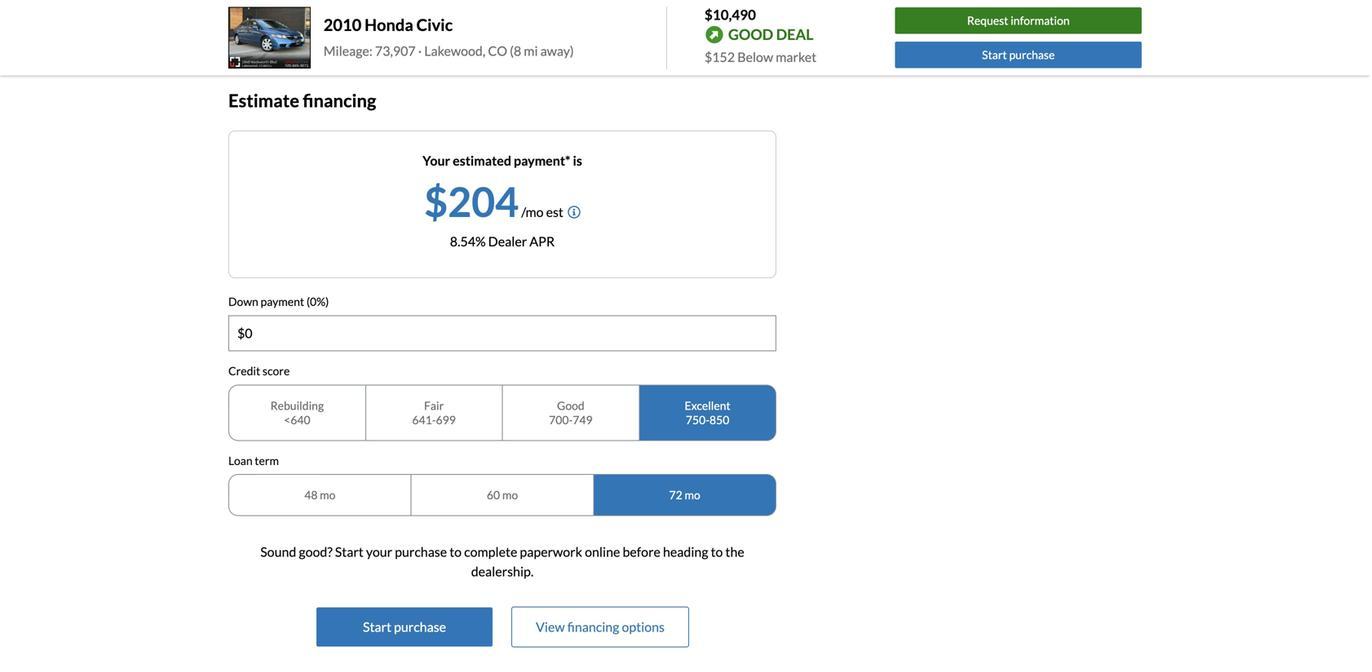 Task type: describe. For each thing, give the bounding box(es) containing it.
60
[[487, 488, 500, 502]]

72 mo
[[669, 488, 701, 502]]

before
[[623, 544, 661, 560]]

2010 honda civic image
[[228, 7, 311, 69]]

excellent 750-850
[[685, 398, 731, 427]]

2010 honda civic mileage: 73,907 · lakewood, co (8 mi away)
[[324, 15, 574, 59]]

(0%)
[[307, 295, 329, 309]]

48 mo
[[305, 488, 336, 502]]

good 700-749
[[549, 398, 593, 427]]

loan term
[[228, 453, 279, 467]]

0 horizontal spatial start purchase button
[[317, 607, 493, 647]]

financing for estimate
[[303, 90, 376, 111]]

for
[[482, 25, 497, 39]]

this
[[499, 25, 517, 39]]

your estimated payment* is
[[423, 153, 582, 169]]

below
[[738, 49, 774, 65]]

dealer
[[488, 233, 527, 249]]

60 mo
[[487, 488, 518, 502]]

credit score
[[228, 364, 290, 378]]

1 vertical spatial start purchase
[[363, 619, 446, 635]]

history
[[256, 25, 292, 39]]

estimate financing
[[228, 90, 376, 111]]

$204
[[424, 177, 519, 226]]

749
[[573, 413, 593, 427]]

score
[[263, 364, 290, 378]]

/mo
[[522, 204, 544, 220]]

mo for 48 mo
[[320, 488, 336, 502]]

on
[[416, 25, 428, 39]]

2 vertical spatial start
[[363, 619, 392, 635]]

your
[[423, 153, 450, 169]]

$152
[[705, 49, 735, 65]]

deal
[[776, 25, 814, 43]]

850
[[710, 413, 730, 427]]

view financing options button
[[512, 607, 689, 647]]

<640
[[284, 413, 311, 427]]

heading
[[663, 544, 709, 560]]

8.54%
[[450, 233, 486, 249]]

mo for 72 mo
[[685, 488, 701, 502]]

term
[[255, 453, 279, 467]]

down payment (0%)
[[228, 295, 329, 309]]

Down payment (0%) text field
[[229, 316, 776, 350]]

$204 /mo est
[[424, 177, 564, 226]]

1 horizontal spatial start purchase button
[[896, 42, 1142, 68]]

cargurus
[[431, 25, 480, 39]]

co
[[488, 43, 508, 59]]

is
[[573, 153, 582, 169]]

payment*
[[514, 153, 571, 169]]

rebuilding <640
[[271, 398, 324, 427]]

estimate
[[228, 90, 299, 111]]

0 vertical spatial start
[[982, 48, 1007, 62]]

online
[[585, 544, 620, 560]]

641-
[[412, 413, 436, 427]]

paperwork
[[520, 544, 583, 560]]

lakewood,
[[424, 43, 486, 59]]

posted
[[379, 25, 414, 39]]



Task type: locate. For each thing, give the bounding box(es) containing it.
2010
[[324, 15, 362, 35]]

good deal
[[729, 25, 814, 43]]

credit
[[228, 364, 260, 378]]

comprises
[[294, 25, 345, 39]]

purchase
[[1010, 48, 1055, 62], [395, 544, 447, 560], [394, 619, 446, 635]]

complete
[[464, 544, 518, 560]]

request
[[968, 14, 1009, 28]]

price
[[228, 25, 254, 39]]

3 mo from the left
[[685, 488, 701, 502]]

view
[[536, 619, 565, 635]]

1 vertical spatial start
[[335, 544, 364, 560]]

0 vertical spatial financing
[[303, 90, 376, 111]]

$152 below market
[[705, 49, 817, 65]]

purchase for leftmost start purchase button
[[394, 619, 446, 635]]

1 to from the left
[[450, 544, 462, 560]]

market
[[776, 49, 817, 65]]

1 vertical spatial start purchase button
[[317, 607, 493, 647]]

financing for view
[[568, 619, 620, 635]]

request information button
[[896, 8, 1142, 34]]

rebuilding
[[271, 398, 324, 412]]

options
[[622, 619, 665, 635]]

0 vertical spatial start purchase
[[982, 48, 1055, 62]]

est
[[546, 204, 564, 220]]

payment
[[261, 295, 304, 309]]

start inside sound good? start your purchase to complete paperwork online before heading to the dealership.
[[335, 544, 364, 560]]

sound
[[260, 544, 296, 560]]

0 vertical spatial purchase
[[1010, 48, 1055, 62]]

to left the the
[[711, 544, 723, 560]]

0 horizontal spatial start purchase
[[363, 619, 446, 635]]

8.54% dealer apr
[[450, 233, 555, 249]]

loan
[[228, 453, 253, 467]]

good
[[729, 25, 774, 43]]

2 vertical spatial purchase
[[394, 619, 446, 635]]

mo for 60 mo
[[502, 488, 518, 502]]

0 horizontal spatial mo
[[320, 488, 336, 502]]

price history comprises prices posted on cargurus for this vehicle.
[[228, 25, 557, 39]]

view financing options
[[536, 619, 665, 635]]

purchase inside sound good? start your purchase to complete paperwork online before heading to the dealership.
[[395, 544, 447, 560]]

1 horizontal spatial mo
[[502, 488, 518, 502]]

fair 641-699
[[412, 398, 456, 427]]

to left the complete
[[450, 544, 462, 560]]

start purchase down the request information button
[[982, 48, 1055, 62]]

2 to from the left
[[711, 544, 723, 560]]

700-
[[549, 413, 573, 427]]

2 horizontal spatial mo
[[685, 488, 701, 502]]

away)
[[541, 43, 574, 59]]

down
[[228, 295, 259, 309]]

civic
[[417, 15, 453, 35]]

good?
[[299, 544, 333, 560]]

72
[[669, 488, 683, 502]]

the
[[726, 544, 745, 560]]

1 mo from the left
[[320, 488, 336, 502]]

start purchase button down your
[[317, 607, 493, 647]]

excellent
[[685, 398, 731, 412]]

start
[[982, 48, 1007, 62], [335, 544, 364, 560], [363, 619, 392, 635]]

48
[[305, 488, 318, 502]]

1 horizontal spatial start purchase
[[982, 48, 1055, 62]]

1 horizontal spatial to
[[711, 544, 723, 560]]

financing down mileage:
[[303, 90, 376, 111]]

mi
[[524, 43, 538, 59]]

2 mo from the left
[[502, 488, 518, 502]]

mo right 60
[[502, 488, 518, 502]]

purchase for start purchase button to the right
[[1010, 48, 1055, 62]]

good
[[557, 398, 585, 412]]

0 horizontal spatial financing
[[303, 90, 376, 111]]

1 vertical spatial financing
[[568, 619, 620, 635]]

honda
[[365, 15, 413, 35]]

start left your
[[335, 544, 364, 560]]

0 horizontal spatial to
[[450, 544, 462, 560]]

(8
[[510, 43, 522, 59]]

1 vertical spatial purchase
[[395, 544, 447, 560]]

info circle image
[[568, 206, 581, 219]]

750-
[[686, 413, 710, 427]]

699
[[436, 413, 456, 427]]

prices
[[347, 25, 377, 39]]

your
[[366, 544, 392, 560]]

mo
[[320, 488, 336, 502], [502, 488, 518, 502], [685, 488, 701, 502]]

financing inside 'button'
[[568, 619, 620, 635]]

mo right 48 in the left of the page
[[320, 488, 336, 502]]

start purchase down your
[[363, 619, 446, 635]]

start purchase button
[[896, 42, 1142, 68], [317, 607, 493, 647]]

73,907
[[375, 43, 416, 59]]

to
[[450, 544, 462, 560], [711, 544, 723, 560]]

1 horizontal spatial financing
[[568, 619, 620, 635]]

fair
[[424, 398, 444, 412]]

start down your
[[363, 619, 392, 635]]

$10,490
[[705, 6, 756, 23]]

·
[[418, 43, 422, 59]]

mileage:
[[324, 43, 373, 59]]

financing right view
[[568, 619, 620, 635]]

estimated
[[453, 153, 512, 169]]

0 vertical spatial start purchase button
[[896, 42, 1142, 68]]

start purchase button down the request information button
[[896, 42, 1142, 68]]

request information
[[968, 14, 1070, 28]]

vehicle.
[[519, 25, 557, 39]]

sound good? start your purchase to complete paperwork online before heading to the dealership.
[[260, 544, 745, 579]]

start down the request
[[982, 48, 1007, 62]]

mo right 72
[[685, 488, 701, 502]]

information
[[1011, 14, 1070, 28]]

dealership.
[[471, 563, 534, 579]]

apr
[[530, 233, 555, 249]]

start purchase
[[982, 48, 1055, 62], [363, 619, 446, 635]]



Task type: vqa. For each thing, say whether or not it's contained in the screenshot.


